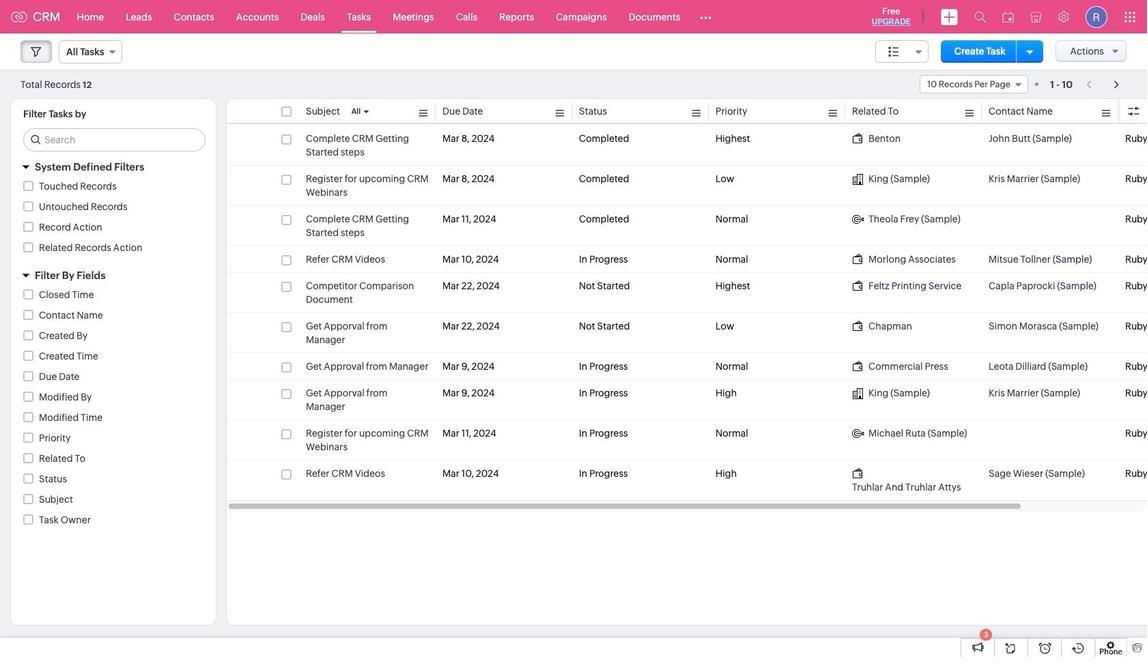 Task type: describe. For each thing, give the bounding box(es) containing it.
calendar image
[[1002, 11, 1014, 22]]

create menu image
[[941, 9, 958, 25]]

create menu element
[[933, 0, 966, 33]]

size image
[[888, 46, 899, 58]]

logo image
[[11, 11, 27, 22]]

Search text field
[[24, 129, 205, 151]]

profile image
[[1086, 6, 1108, 28]]

search element
[[966, 0, 994, 33]]



Task type: locate. For each thing, give the bounding box(es) containing it.
Other Modules field
[[691, 6, 721, 28]]

None field
[[59, 40, 122, 64], [875, 40, 929, 63], [920, 75, 1028, 94], [59, 40, 122, 64], [920, 75, 1028, 94]]

row group
[[227, 126, 1147, 501]]

search image
[[974, 11, 986, 23]]

profile element
[[1078, 0, 1116, 33]]

none field size
[[875, 40, 929, 63]]



Task type: vqa. For each thing, say whether or not it's contained in the screenshot.
Search element
yes



